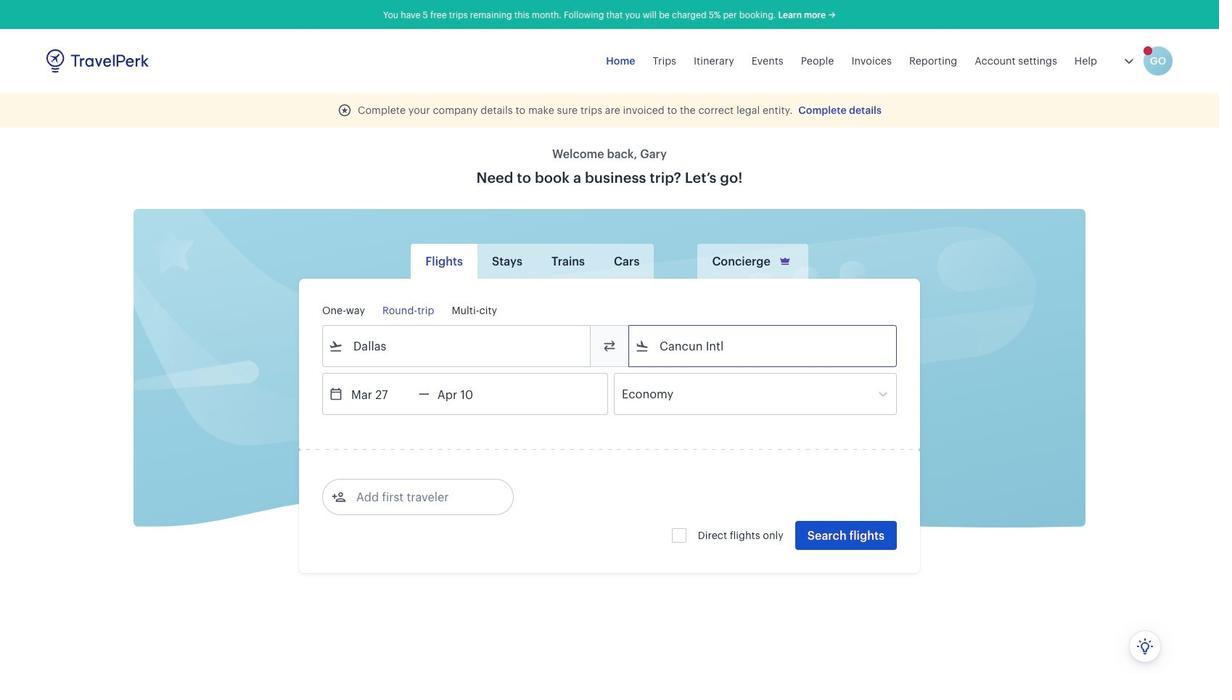 Task type: describe. For each thing, give the bounding box(es) containing it.
Depart text field
[[343, 374, 419, 415]]

Add first traveler search field
[[346, 486, 497, 509]]

To search field
[[650, 335, 878, 358]]

From search field
[[343, 335, 571, 358]]



Task type: vqa. For each thing, say whether or not it's contained in the screenshot.
fourth the Air France image from the bottom
no



Task type: locate. For each thing, give the bounding box(es) containing it.
Return text field
[[430, 374, 505, 415]]



